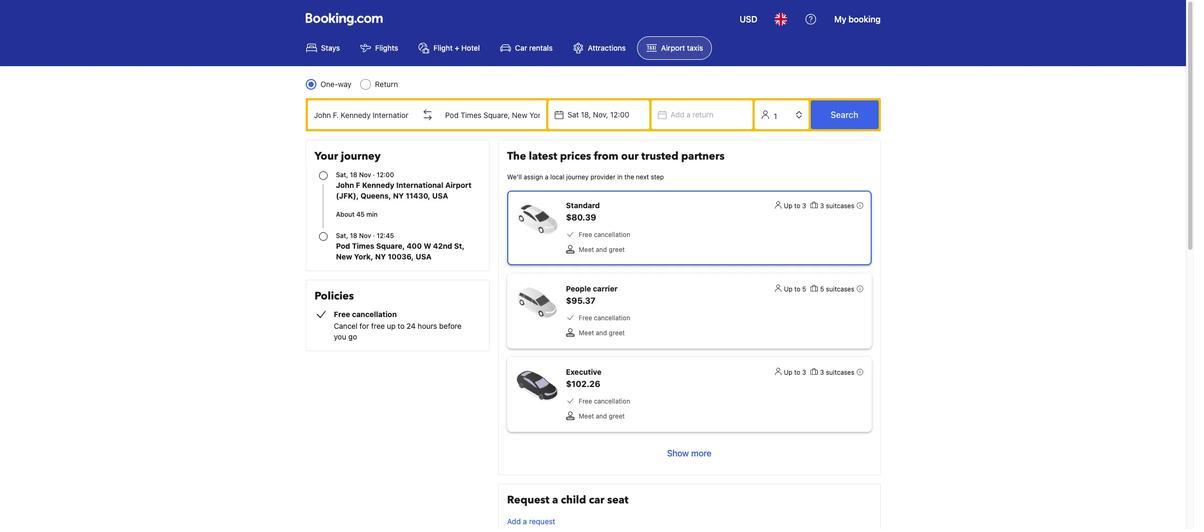 Task type: locate. For each thing, give the bounding box(es) containing it.
nov inside sat, 18 nov · 12:45 pod times square, 400 w 42nd st, new york, ny 10036, usa
[[359, 232, 371, 240]]

ny down square,
[[375, 252, 386, 261]]

free
[[579, 231, 592, 239], [334, 310, 350, 319], [579, 314, 592, 322], [579, 398, 592, 406]]

1 vertical spatial 12:00
[[377, 171, 394, 179]]

john
[[336, 181, 354, 190]]

nov inside sat, 18 nov · 12:00 john f kennedy international airport (jfk), queens, ny 11430, usa
[[359, 171, 371, 179]]

and
[[596, 246, 607, 254], [596, 329, 607, 337], [596, 413, 607, 421]]

add left 'return'
[[671, 110, 684, 119]]

2 5 from the left
[[820, 285, 824, 293]]

1 vertical spatial airport
[[445, 181, 471, 190]]

1 free cancellation from the top
[[579, 231, 630, 239]]

greet for $102.26
[[609, 413, 625, 421]]

0 vertical spatial up to 3
[[784, 202, 806, 210]]

cancellation down $80.39
[[594, 231, 630, 239]]

0 vertical spatial add
[[671, 110, 684, 119]]

2 vertical spatial meet
[[579, 413, 594, 421]]

stays link
[[297, 36, 349, 60]]

up for carrier
[[784, 285, 793, 293]]

1 up from the top
[[784, 202, 792, 210]]

and down people carrier $95.37
[[596, 329, 607, 337]]

1 suitcases from the top
[[826, 202, 854, 210]]

up
[[784, 202, 792, 210], [784, 285, 793, 293], [784, 369, 792, 377]]

1 vertical spatial sat,
[[336, 232, 348, 240]]

meet and greet down $80.39
[[579, 246, 625, 254]]

booking.com image
[[305, 13, 382, 26]]

free cancellation down $80.39
[[579, 231, 630, 239]]

18 for f
[[350, 171, 357, 179]]

sat, 18 nov · 12:00 john f kennedy international airport (jfk), queens, ny 11430, usa
[[336, 171, 471, 200]]

1 vertical spatial meet and greet
[[579, 329, 625, 337]]

airport taxis link
[[637, 36, 712, 60]]

1 horizontal spatial ny
[[393, 191, 404, 200]]

1 vertical spatial up
[[784, 285, 793, 293]]

greet for $95.37
[[609, 329, 625, 337]]

1 vertical spatial free cancellation
[[579, 314, 630, 322]]

a
[[686, 110, 690, 119], [545, 173, 548, 181], [552, 493, 558, 508], [523, 517, 527, 526]]

free cancellation for $95.37
[[579, 314, 630, 322]]

request a child car seat
[[507, 493, 628, 508]]

airport left taxis
[[661, 43, 685, 52]]

circle empty image
[[319, 233, 327, 241]]

a inside "button"
[[523, 517, 527, 526]]

and for $102.26
[[596, 413, 607, 421]]

2 nov from the top
[[359, 232, 371, 240]]

0 vertical spatial 18
[[350, 171, 357, 179]]

free down $95.37
[[579, 314, 592, 322]]

usa down 'w'
[[416, 252, 432, 261]]

12:00
[[610, 110, 629, 119], [377, 171, 394, 179]]

up for $80.39
[[784, 202, 792, 210]]

suitcases
[[826, 202, 854, 210], [826, 285, 854, 293], [826, 369, 854, 377]]

free down $80.39
[[579, 231, 592, 239]]

up for $102.26
[[784, 369, 792, 377]]

1 sat, from the top
[[336, 171, 348, 179]]

3 meet and greet from the top
[[579, 413, 625, 421]]

1 nov from the top
[[359, 171, 371, 179]]

my
[[834, 14, 846, 24]]

circle empty image
[[319, 172, 327, 180]]

12:45 timer
[[377, 232, 394, 240]]

to inside 'free cancellation cancel for free up to 24 hours before you go'
[[398, 322, 405, 331]]

12:00 timer
[[377, 171, 394, 179]]

1 horizontal spatial add
[[671, 110, 684, 119]]

0 vertical spatial greet
[[609, 246, 625, 254]]

2 sat, from the top
[[336, 232, 348, 240]]

sat,
[[336, 171, 348, 179], [336, 232, 348, 240]]

1 vertical spatial nov
[[359, 232, 371, 240]]

about
[[336, 211, 355, 219]]

0 vertical spatial sat,
[[336, 171, 348, 179]]

up to 3 for $102.26
[[784, 369, 806, 377]]

pod
[[336, 242, 350, 251]]

3 suitcases from the top
[[826, 369, 854, 377]]

0 vertical spatial up
[[784, 202, 792, 210]]

a for return
[[686, 110, 690, 119]]

3 meet from the top
[[579, 413, 594, 421]]

0 vertical spatial 3 suitcases
[[820, 202, 854, 210]]

2 vertical spatial meet and greet
[[579, 413, 625, 421]]

1 vertical spatial 18
[[350, 232, 357, 240]]

usa inside sat, 18 nov · 12:00 john f kennedy international airport (jfk), queens, ny 11430, usa
[[432, 191, 448, 200]]

Drop-off location text field
[[439, 102, 546, 128]]

2 up to 3 from the top
[[784, 369, 806, 377]]

meet and greet
[[579, 246, 625, 254], [579, 329, 625, 337], [579, 413, 625, 421]]

stays
[[321, 43, 340, 52]]

3 suitcases
[[820, 202, 854, 210], [820, 369, 854, 377]]

a left 'return'
[[686, 110, 690, 119]]

to for $80.39
[[794, 202, 800, 210]]

2 free cancellation from the top
[[579, 314, 630, 322]]

3 free cancellation from the top
[[579, 398, 630, 406]]

show
[[667, 449, 689, 459]]

free cancellation for $102.26
[[579, 398, 630, 406]]

2 vertical spatial up
[[784, 369, 792, 377]]

a inside button
[[686, 110, 690, 119]]

greet for $80.39
[[609, 246, 625, 254]]

1 horizontal spatial journey
[[566, 173, 589, 181]]

sat, up john
[[336, 171, 348, 179]]

2 meet from the top
[[579, 329, 594, 337]]

1 vertical spatial ·
[[373, 232, 375, 240]]

2 · from the top
[[373, 232, 375, 240]]

add inside button
[[671, 110, 684, 119]]

0 vertical spatial ·
[[373, 171, 375, 179]]

a left child
[[552, 493, 558, 508]]

add a request
[[507, 517, 555, 526]]

cancellation down carrier
[[594, 314, 630, 322]]

12:00 up kennedy
[[377, 171, 394, 179]]

one-way
[[320, 80, 351, 89]]

cancellation
[[594, 231, 630, 239], [352, 310, 397, 319], [594, 314, 630, 322], [594, 398, 630, 406]]

2 vertical spatial suitcases
[[826, 369, 854, 377]]

journey right local at the left top of the page
[[566, 173, 589, 181]]

0 vertical spatial meet
[[579, 246, 594, 254]]

0 vertical spatial journey
[[341, 149, 381, 164]]

1 vertical spatial ny
[[375, 252, 386, 261]]

for
[[360, 322, 369, 331]]

1 vertical spatial up to 3
[[784, 369, 806, 377]]

queens,
[[361, 191, 391, 200]]

(jfk),
[[336, 191, 359, 200]]

sat 18, nov, 12:00
[[567, 110, 629, 119]]

a for request
[[523, 517, 527, 526]]

$80.39
[[566, 213, 596, 222]]

2 up from the top
[[784, 285, 793, 293]]

0 horizontal spatial add
[[507, 517, 521, 526]]

1 vertical spatial suitcases
[[826, 285, 854, 293]]

nov for f
[[359, 171, 371, 179]]

0 vertical spatial airport
[[661, 43, 685, 52]]

usa right 11430,
[[432, 191, 448, 200]]

from
[[594, 149, 618, 164]]

meet down $102.26
[[579, 413, 594, 421]]

1 vertical spatial usa
[[416, 252, 432, 261]]

2 vertical spatial free cancellation
[[579, 398, 630, 406]]

free cancellation down $102.26
[[579, 398, 630, 406]]

2 suitcases from the top
[[826, 285, 854, 293]]

Pick-up month number field
[[44, 107, 54, 118]]

1 18 from the top
[[350, 171, 357, 179]]

$95.37
[[566, 296, 595, 306]]

suitcases for carrier
[[826, 285, 854, 293]]

0 horizontal spatial airport
[[445, 181, 471, 190]]

1 horizontal spatial 12:00
[[610, 110, 629, 119]]

up to 3
[[784, 202, 806, 210], [784, 369, 806, 377]]

0 horizontal spatial ny
[[375, 252, 386, 261]]

the
[[507, 149, 526, 164]]

1 vertical spatial meet
[[579, 329, 594, 337]]

12:45
[[377, 232, 394, 240]]

and down $80.39
[[596, 246, 607, 254]]

0 vertical spatial ny
[[393, 191, 404, 200]]

usa
[[432, 191, 448, 200], [416, 252, 432, 261]]

0 vertical spatial nov
[[359, 171, 371, 179]]

up to 5
[[784, 285, 806, 293]]

square,
[[376, 242, 405, 251]]

2 vertical spatial greet
[[609, 413, 625, 421]]

meet for $80.39
[[579, 246, 594, 254]]

free up cancel
[[334, 310, 350, 319]]

sat, inside sat, 18 nov · 12:00 john f kennedy international airport (jfk), queens, ny 11430, usa
[[336, 171, 348, 179]]

meet and greet down $102.26
[[579, 413, 625, 421]]

0 horizontal spatial journey
[[341, 149, 381, 164]]

usa inside sat, 18 nov · 12:45 pod times square, 400 w 42nd st, new york, ny 10036, usa
[[416, 252, 432, 261]]

2 18 from the top
[[350, 232, 357, 240]]

add for add a return
[[671, 110, 684, 119]]

a for child
[[552, 493, 558, 508]]

2 3 suitcases from the top
[[820, 369, 854, 377]]

1 vertical spatial greet
[[609, 329, 625, 337]]

0 vertical spatial usa
[[432, 191, 448, 200]]

a left request
[[523, 517, 527, 526]]

1 · from the top
[[373, 171, 375, 179]]

1 5 from the left
[[802, 285, 806, 293]]

2 meet and greet from the top
[[579, 329, 625, 337]]

0 vertical spatial 12:00
[[610, 110, 629, 119]]

nov up times
[[359, 232, 371, 240]]

nov
[[359, 171, 371, 179], [359, 232, 371, 240]]

· inside sat, 18 nov · 12:00 john f kennedy international airport (jfk), queens, ny 11430, usa
[[373, 171, 375, 179]]

1 vertical spatial journey
[[566, 173, 589, 181]]

nov up f
[[359, 171, 371, 179]]

before
[[439, 322, 462, 331]]

show more button
[[507, 441, 871, 467]]

nov for times
[[359, 232, 371, 240]]

0 horizontal spatial 12:00
[[377, 171, 394, 179]]

greet
[[609, 246, 625, 254], [609, 329, 625, 337], [609, 413, 625, 421]]

cancel
[[334, 322, 358, 331]]

usd
[[740, 14, 757, 24]]

1 meet and greet from the top
[[579, 246, 625, 254]]

1 meet from the top
[[579, 246, 594, 254]]

· for square,
[[373, 232, 375, 240]]

18 up times
[[350, 232, 357, 240]]

0 vertical spatial and
[[596, 246, 607, 254]]

sat, up pod
[[336, 232, 348, 240]]

1 3 suitcases from the top
[[820, 202, 854, 210]]

journey
[[341, 149, 381, 164], [566, 173, 589, 181]]

2 and from the top
[[596, 329, 607, 337]]

3 suitcases for $80.39
[[820, 202, 854, 210]]

1 vertical spatial and
[[596, 329, 607, 337]]

and for $95.37
[[596, 329, 607, 337]]

1 and from the top
[[596, 246, 607, 254]]

0 vertical spatial meet and greet
[[579, 246, 625, 254]]

meet and greet for $95.37
[[579, 329, 625, 337]]

cancellation for $80.39
[[594, 231, 630, 239]]

ny left 11430,
[[393, 191, 404, 200]]

0 horizontal spatial usa
[[416, 252, 432, 261]]

0 horizontal spatial 5
[[802, 285, 806, 293]]

2 vertical spatial and
[[596, 413, 607, 421]]

next
[[636, 173, 649, 181]]

· left 12:45
[[373, 232, 375, 240]]

add inside "button"
[[507, 517, 521, 526]]

meet and greet down $95.37
[[579, 329, 625, 337]]

0 vertical spatial suitcases
[[826, 202, 854, 210]]

cancellation for $95.37
[[594, 314, 630, 322]]

car
[[589, 493, 605, 508]]

3
[[802, 202, 806, 210], [820, 202, 824, 210], [802, 369, 806, 377], [820, 369, 824, 377]]

airport inside sat, 18 nov · 12:00 john f kennedy international airport (jfk), queens, ny 11430, usa
[[445, 181, 471, 190]]

1 horizontal spatial airport
[[661, 43, 685, 52]]

· up kennedy
[[373, 171, 375, 179]]

3 and from the top
[[596, 413, 607, 421]]

18 inside sat, 18 nov · 12:45 pod times square, 400 w 42nd st, new york, ny 10036, usa
[[350, 232, 357, 240]]

18 for times
[[350, 232, 357, 240]]

400
[[407, 242, 422, 251]]

airport right international
[[445, 181, 471, 190]]

1 vertical spatial 3 suitcases
[[820, 369, 854, 377]]

· inside sat, 18 nov · 12:45 pod times square, 400 w 42nd st, new york, ny 10036, usa
[[373, 232, 375, 240]]

add a return button
[[651, 100, 752, 129]]

trusted
[[641, 149, 679, 164]]

3 greet from the top
[[609, 413, 625, 421]]

1 horizontal spatial 5
[[820, 285, 824, 293]]

1 greet from the top
[[609, 246, 625, 254]]

add down request
[[507, 517, 521, 526]]

my booking
[[834, 14, 881, 24]]

5 right up to 5
[[820, 285, 824, 293]]

18
[[350, 171, 357, 179], [350, 232, 357, 240]]

free cancellation cancel for free up to 24 hours before you go
[[334, 310, 462, 342]]

meet down $80.39
[[579, 246, 594, 254]]

12:00 right nov,
[[610, 110, 629, 119]]

0 vertical spatial free cancellation
[[579, 231, 630, 239]]

and down $102.26
[[596, 413, 607, 421]]

Pick-up location field
[[308, 102, 415, 128]]

3 up from the top
[[784, 369, 792, 377]]

meet down $95.37
[[579, 329, 594, 337]]

free cancellation
[[579, 231, 630, 239], [579, 314, 630, 322], [579, 398, 630, 406]]

free down $102.26
[[579, 398, 592, 406]]

2 greet from the top
[[609, 329, 625, 337]]

add
[[671, 110, 684, 119], [507, 517, 521, 526]]

12:00 inside sat, 18 nov · 12:00 john f kennedy international airport (jfk), queens, ny 11430, usa
[[377, 171, 394, 179]]

1 vertical spatial add
[[507, 517, 521, 526]]

5 left 5 suitcases
[[802, 285, 806, 293]]

request
[[529, 517, 555, 526]]

executive $102.26
[[566, 368, 601, 389]]

18 inside sat, 18 nov · 12:00 john f kennedy international airport (jfk), queens, ny 11430, usa
[[350, 171, 357, 179]]

1 up to 3 from the top
[[784, 202, 806, 210]]

1 horizontal spatial usa
[[432, 191, 448, 200]]

people
[[566, 284, 591, 293]]

18 up f
[[350, 171, 357, 179]]

cancellation up the free
[[352, 310, 397, 319]]

up
[[387, 322, 396, 331]]

free cancellation down people carrier $95.37
[[579, 314, 630, 322]]

cancellation down $102.26
[[594, 398, 630, 406]]

sat, inside sat, 18 nov · 12:45 pod times square, 400 w 42nd st, new york, ny 10036, usa
[[336, 232, 348, 240]]

journey up f
[[341, 149, 381, 164]]

in
[[617, 173, 623, 181]]

to for $102.26
[[794, 369, 800, 377]]

meet for $95.37
[[579, 329, 594, 337]]



Task type: describe. For each thing, give the bounding box(es) containing it.
times
[[352, 242, 374, 251]]

sat, for pod
[[336, 232, 348, 240]]

45
[[356, 211, 365, 219]]

policies
[[315, 289, 354, 304]]

12:00 inside sat 18, nov, 12:00 button
[[610, 110, 629, 119]]

Drop-off location field
[[439, 102, 546, 128]]

kennedy
[[362, 181, 394, 190]]

carrier
[[593, 284, 618, 293]]

free for $102.26
[[579, 398, 592, 406]]

up to 3 for $80.39
[[784, 202, 806, 210]]

latest
[[529, 149, 557, 164]]

ny inside sat, 18 nov · 12:00 john f kennedy international airport (jfk), queens, ny 11430, usa
[[393, 191, 404, 200]]

the latest prices from our trusted partners
[[507, 149, 725, 164]]

our
[[621, 149, 639, 164]]

the
[[624, 173, 634, 181]]

search
[[831, 110, 858, 120]]

york,
[[354, 252, 373, 261]]

standard
[[566, 201, 600, 210]]

return
[[692, 110, 713, 119]]

taxis
[[687, 43, 703, 52]]

ny inside sat, 18 nov · 12:45 pod times square, 400 w 42nd st, new york, ny 10036, usa
[[375, 252, 386, 261]]

meet for $102.26
[[579, 413, 594, 421]]

w
[[424, 242, 431, 251]]

sat 18, nov, 12:00 button
[[548, 100, 649, 129]]

attractions link
[[564, 36, 635, 60]]

partners
[[681, 149, 725, 164]]

meet and greet for $80.39
[[579, 246, 625, 254]]

one-
[[320, 80, 338, 89]]

local
[[550, 173, 564, 181]]

we'll
[[507, 173, 522, 181]]

42nd
[[433, 242, 452, 251]]

attractions
[[588, 43, 626, 52]]

sat, 18 nov · 12:45 pod times square, 400 w 42nd st, new york, ny 10036, usa
[[336, 232, 465, 261]]

usd button
[[733, 6, 764, 32]]

flights
[[375, 43, 398, 52]]

to for carrier
[[794, 285, 800, 293]]

request
[[507, 493, 549, 508]]

car
[[515, 43, 527, 52]]

and for $80.39
[[596, 246, 607, 254]]

show more
[[667, 449, 712, 459]]

flight + hotel link
[[409, 36, 489, 60]]

international
[[396, 181, 443, 190]]

min
[[366, 211, 378, 219]]

flight
[[433, 43, 453, 52]]

assign
[[524, 173, 543, 181]]

$102.26
[[566, 379, 600, 389]]

free cancellation for $80.39
[[579, 231, 630, 239]]

airport taxis
[[661, 43, 703, 52]]

sat
[[567, 110, 579, 119]]

car rentals
[[515, 43, 553, 52]]

new
[[336, 252, 352, 261]]

step
[[651, 173, 664, 181]]

3 suitcases for $102.26
[[820, 369, 854, 377]]

f
[[356, 181, 360, 190]]

Pick-up day number field
[[27, 107, 37, 118]]

free inside 'free cancellation cancel for free up to 24 hours before you go'
[[334, 310, 350, 319]]

meet and greet for $102.26
[[579, 413, 625, 421]]

st,
[[454, 242, 465, 251]]

your journey
[[315, 149, 381, 164]]

nov,
[[593, 110, 608, 119]]

· for kennedy
[[373, 171, 375, 179]]

free for $95.37
[[579, 314, 592, 322]]

free for $80.39
[[579, 231, 592, 239]]

add a return
[[671, 110, 713, 119]]

hours
[[418, 322, 437, 331]]

my booking link
[[828, 6, 887, 32]]

executive
[[566, 368, 601, 377]]

suitcases for $102.26
[[826, 369, 854, 377]]

suitcases for $80.39
[[826, 202, 854, 210]]

add for add a request
[[507, 517, 521, 526]]

11430,
[[406, 191, 430, 200]]

cancellation for $102.26
[[594, 398, 630, 406]]

sat, for john
[[336, 171, 348, 179]]

go
[[348, 332, 357, 342]]

hotel
[[461, 43, 480, 52]]

standard $80.39
[[566, 201, 600, 222]]

child
[[561, 493, 586, 508]]

flight + hotel
[[433, 43, 480, 52]]

you
[[334, 332, 346, 342]]

return
[[375, 80, 398, 89]]

your
[[315, 149, 338, 164]]

24
[[407, 322, 416, 331]]

we'll assign a local journey provider in the next step
[[507, 173, 664, 181]]

booking
[[849, 14, 881, 24]]

a left local at the left top of the page
[[545, 173, 548, 181]]

more
[[691, 449, 712, 459]]

provider
[[590, 173, 615, 181]]

10036,
[[388, 252, 414, 261]]

+
[[455, 43, 459, 52]]

prices
[[560, 149, 591, 164]]

seat
[[607, 493, 628, 508]]

free
[[371, 322, 385, 331]]

cancellation inside 'free cancellation cancel for free up to 24 hours before you go'
[[352, 310, 397, 319]]

18,
[[581, 110, 591, 119]]

search button
[[811, 100, 878, 129]]

car rentals link
[[491, 36, 562, 60]]

Pick-up location text field
[[308, 102, 415, 128]]

about 45 min
[[336, 211, 378, 219]]

Pick-up year number field
[[61, 107, 80, 118]]

5 suitcases
[[820, 285, 854, 293]]



Task type: vqa. For each thing, say whether or not it's contained in the screenshot.
Nov,
yes



